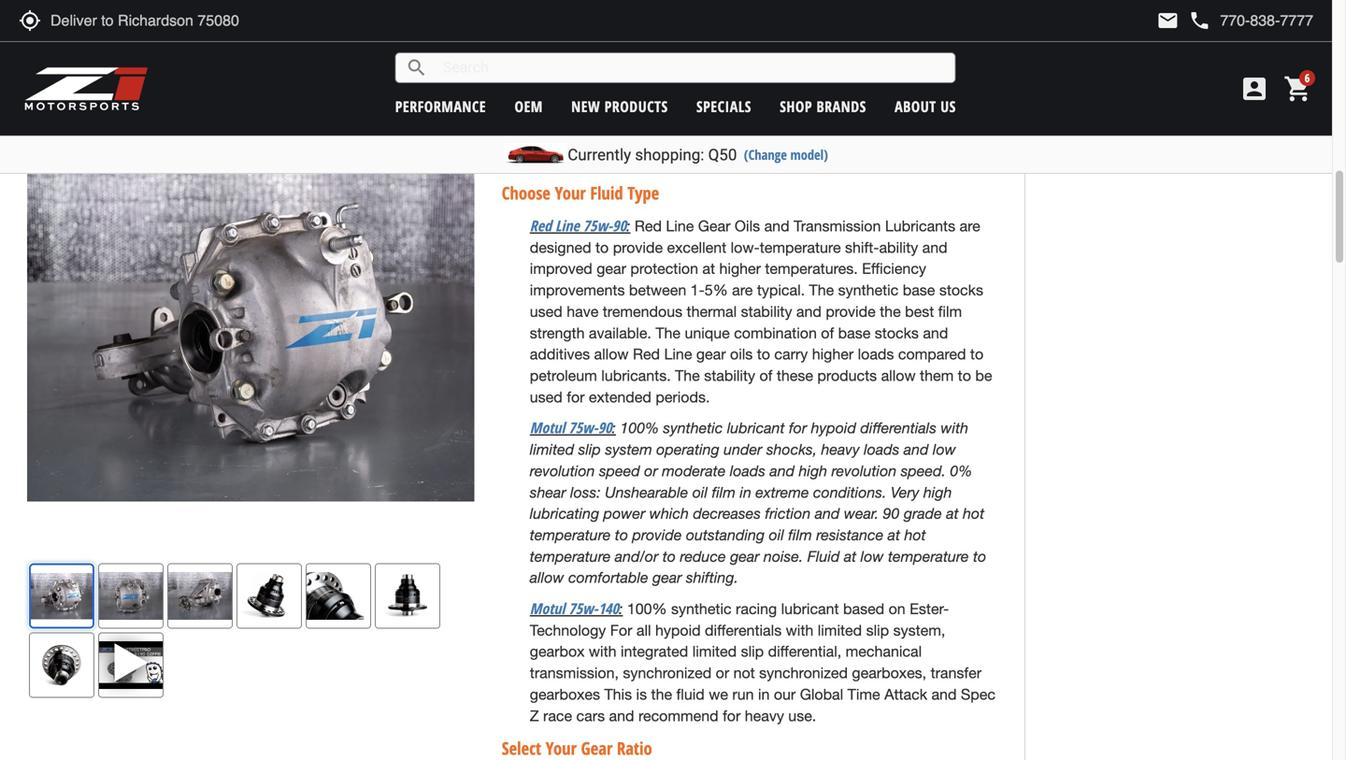 Task type: vqa. For each thing, say whether or not it's contained in the screenshot.
Nice
no



Task type: describe. For each thing, give the bounding box(es) containing it.
integrated
[[621, 643, 688, 660]]

have
[[567, 303, 599, 320]]

75w- for 90
[[569, 418, 598, 438]]

our
[[774, 686, 796, 703]]

or inside "100% synthetic racing lubricant based on ester- technology for all hypoid differentials with limited slip system, gearbox with integrated limited slip differential, mechanical transmission, synchronized or not synchronized gearboxes, transfer gearboxes this is the fluid we run in our global time attack and spec z race cars and recommend for heavy use."
[[716, 664, 729, 682]]

1 horizontal spatial hot
[[963, 504, 985, 522]]

z
[[530, 707, 539, 724]]

no up choice
[[639, 130, 659, 147]]

5%
[[705, 281, 728, 299]]

and down lubricants
[[922, 239, 948, 256]]

: inside red line 75w-90 :
[[626, 217, 631, 235]]

not
[[734, 664, 755, 682]]

provide inside 100% synthetic lubricant for hypoid differentials with limited slip system operating under shocks, heavy loads and low revolution speed or moderate loads and high revolution speed. 0% shear loss: unshearable oil film in extreme conditions. very high lubricating power which decreases friction and wear. 90 grade at hot temperature to provide outstanding oil film resistance at hot temperature and/or to reduce gear noise. fluid at low temperature to allow comfortable gear shifting.
[[632, 526, 682, 544]]

motul 75w-90 :
[[530, 418, 616, 438]]

1 vertical spatial loads
[[864, 440, 900, 458]]

motul for motul 75w-140
[[530, 598, 565, 618]]

chatter
[[615, 66, 665, 83]]

brands
[[817, 96, 866, 116]]

choose
[[502, 181, 551, 205]]

under
[[724, 440, 762, 458]]

100% synthetic lubricant for hypoid differentials with limited slip system operating under shocks, heavy loads and low revolution speed or moderate loads and high revolution speed. 0% shear loss: unshearable oil film in extreme conditions. very high lubricating power which decreases friction and wear. 90 grade at hot temperature to provide outstanding oil film resistance at hot temperature and/or to reduce gear noise. fluid at low temperature to allow comfortable gear shifting.
[[530, 419, 987, 586]]

speed
[[599, 462, 640, 480]]

0 vertical spatial provide
[[613, 239, 663, 256]]

1 horizontal spatial stocks
[[939, 281, 984, 299]]

temperature inside red line gear oils and transmission lubricants are designed to provide excellent low-temperature shift-ability and improved gear protection at higher temperatures. efficiency improvements between 1-5% are typical. the synthetic base stocks used have tremendous thermal stability and provide the best film strength available. the unique combination of base stocks and additives allow red line gear oils to carry higher loads compared to petroleum lubricants. the stability of these products allow them to be used for extended periods.
[[760, 239, 841, 256]]

at inside red line gear oils and transmission lubricants are designed to provide excellent low-temperature shift-ability and improved gear protection at higher temperatures. efficiency improvements between 1-5% are typical. the synthetic base stocks used have tremendous thermal stability and provide the best film strength available. the unique combination of base stocks and additives allow red line gear oils to carry higher loads compared to petroleum lubricants. the stability of these products allow them to be used for extended periods.
[[703, 260, 715, 277]]

shocks,
[[766, 440, 817, 458]]

1 vertical spatial higher
[[812, 346, 854, 363]]

Search search field
[[428, 53, 955, 82]]

100% for all
[[627, 600, 667, 618]]

grade
[[904, 504, 942, 522]]

red for 75w-
[[530, 216, 552, 236]]

your inside great street manners no special maintenance no noise - chatter free! no special fluids or lsd additives required improved power delivery and handling ready to install : no break in or setup necessary! includes your choice of fluid (optioned below)
[[600, 151, 630, 169]]

(optioned
[[739, 151, 805, 169]]

improved
[[530, 260, 593, 277]]

very
[[891, 483, 919, 501]]

my_location
[[19, 9, 41, 32]]

available.
[[589, 324, 652, 342]]

all
[[637, 622, 651, 639]]

(change model) link
[[744, 145, 828, 164]]

new products link
[[571, 96, 668, 116]]

shift-
[[845, 239, 879, 256]]

additives
[[530, 346, 590, 363]]

currently shopping: q50 (change model)
[[568, 145, 828, 164]]

delivery
[[653, 108, 707, 126]]

best
[[905, 303, 934, 320]]

1 horizontal spatial are
[[960, 217, 981, 235]]

q50
[[708, 145, 737, 164]]

2 used from the top
[[530, 388, 563, 406]]

install
[[594, 128, 631, 148]]

and down this
[[609, 707, 634, 724]]

new products
[[571, 96, 668, 116]]

2 vertical spatial limited
[[693, 643, 737, 660]]

differentials inside "100% synthetic racing lubricant based on ester- technology for all hypoid differentials with limited slip system, gearbox with integrated limited slip differential, mechanical transmission, synchronized or not synchronized gearboxes, transfer gearboxes this is the fluid we run in our global time attack and spec z race cars and recommend for heavy use."
[[705, 622, 782, 639]]

1 vertical spatial fluid
[[590, 181, 623, 205]]

lubricant inside 100% synthetic lubricant for hypoid differentials with limited slip system operating under shocks, heavy loads and low revolution speed or moderate loads and high revolution speed. 0% shear loss: unshearable oil film in extreme conditions. very high lubricating power which decreases friction and wear. 90 grade at hot temperature to provide outstanding oil film resistance at hot temperature and/or to reduce gear noise. fluid at low temperature to allow comfortable gear shifting.
[[727, 419, 785, 437]]

1 special from the top
[[563, 44, 612, 61]]

2 vertical spatial loads
[[730, 462, 766, 480]]

shopping:
[[635, 145, 704, 164]]

(change
[[744, 145, 787, 164]]

improved
[[539, 108, 602, 126]]

gear down 'unique'
[[696, 346, 726, 363]]

1 used from the top
[[530, 303, 563, 320]]

red line 75w-90 link
[[530, 216, 626, 236]]

2 vertical spatial film
[[788, 526, 812, 544]]

operating
[[656, 440, 720, 458]]

includes
[[539, 151, 596, 169]]

shop brands link
[[780, 96, 866, 116]]

oem
[[515, 96, 543, 116]]

in inside 100% synthetic lubricant for hypoid differentials with limited slip system operating under shocks, heavy loads and low revolution speed or moderate loads and high revolution speed. 0% shear loss: unshearable oil film in extreme conditions. very high lubricating power which decreases friction and wear. 90 grade at hot temperature to provide outstanding oil film resistance at hot temperature and/or to reduce gear noise. fluid at low temperature to allow comfortable gear shifting.
[[740, 483, 752, 501]]

1 horizontal spatial of
[[760, 367, 773, 384]]

90 inside 100% synthetic lubricant for hypoid differentials with limited slip system operating under shocks, heavy loads and low revolution speed or moderate loads and high revolution speed. 0% shear loss: unshearable oil film in extreme conditions. very high lubricating power which decreases friction and wear. 90 grade at hot temperature to provide outstanding oil film resistance at hot temperature and/or to reduce gear noise. fluid at low temperature to allow comfortable gear shifting.
[[883, 504, 900, 522]]

ability
[[879, 239, 918, 256]]

at down "resistance"
[[844, 547, 857, 565]]

1 horizontal spatial allow
[[594, 346, 629, 363]]

0 horizontal spatial with
[[589, 643, 617, 660]]

and up compared
[[923, 324, 948, 342]]

hypoid inside "100% synthetic racing lubricant based on ester- technology for all hypoid differentials with limited slip system, gearbox with integrated limited slip differential, mechanical transmission, synchronized or not synchronized gearboxes, transfer gearboxes this is the fluid we run in our global time attack and spec z race cars and recommend for heavy use."
[[655, 622, 701, 639]]

0 horizontal spatial film
[[712, 483, 736, 501]]

0 horizontal spatial oil
[[693, 483, 708, 501]]

extended
[[589, 388, 652, 406]]

line down 'unique'
[[664, 346, 692, 363]]

z1 motorsports logo image
[[23, 65, 149, 112]]

be
[[975, 367, 992, 384]]

products inside red line gear oils and transmission lubricants are designed to provide excellent low-temperature shift-ability and improved gear protection at higher temperatures. efficiency improvements between 1-5% are typical. the synthetic base stocks used have tremendous thermal stability and provide the best film strength available. the unique combination of base stocks and additives allow red line gear oils to carry higher loads compared to petroleum lubricants. the stability of these products allow them to be used for extended periods.
[[818, 367, 877, 384]]

spec
[[961, 686, 996, 703]]

1 horizontal spatial low
[[933, 440, 956, 458]]

no up improved
[[539, 87, 559, 104]]

great
[[539, 23, 576, 40]]

in
[[706, 130, 718, 147]]

differentials inside 100% synthetic lubricant for hypoid differentials with limited slip system operating under shocks, heavy loads and low revolution speed or moderate loads and high revolution speed. 0% shear loss: unshearable oil film in extreme conditions. very high lubricating power which decreases friction and wear. 90 grade at hot temperature to provide outstanding oil film resistance at hot temperature and/or to reduce gear noise. fluid at low temperature to allow comfortable gear shifting.
[[861, 419, 937, 437]]

gear
[[698, 217, 731, 235]]

gear up improvements at the left
[[597, 260, 626, 277]]

comfortable
[[568, 569, 648, 586]]

0 horizontal spatial products
[[605, 96, 668, 116]]

shopping_cart
[[1284, 74, 1314, 104]]

0 horizontal spatial base
[[838, 324, 871, 342]]

motul 75w-140 link
[[530, 598, 619, 618]]

and down the conditions.
[[815, 504, 840, 522]]

handling
[[740, 108, 800, 126]]

phone link
[[1189, 9, 1314, 32]]

1 horizontal spatial high
[[924, 483, 952, 501]]

on
[[889, 600, 906, 618]]

allow inside 100% synthetic lubricant for hypoid differentials with limited slip system operating under shocks, heavy loads and low revolution speed or moderate loads and high revolution speed. 0% shear loss: unshearable oil film in extreme conditions. very high lubricating power which decreases friction and wear. 90 grade at hot temperature to provide outstanding oil film resistance at hot temperature and/or to reduce gear noise. fluid at low temperature to allow comfortable gear shifting.
[[530, 569, 564, 586]]

gearbox
[[530, 643, 585, 660]]

system
[[605, 440, 652, 458]]

and down transfer
[[932, 686, 957, 703]]

fluid inside 100% synthetic lubricant for hypoid differentials with limited slip system operating under shocks, heavy loads and low revolution speed or moderate loads and high revolution speed. 0% shear loss: unshearable oil film in extreme conditions. very high lubricating power which decreases friction and wear. 90 grade at hot temperature to provide outstanding oil film resistance at hot temperature and/or to reduce gear noise. fluid at low temperature to allow comfortable gear shifting.
[[808, 547, 840, 565]]

transmission
[[794, 217, 881, 235]]

0 horizontal spatial your
[[555, 181, 586, 205]]

0 horizontal spatial high
[[799, 462, 827, 480]]

lubricants
[[885, 217, 956, 235]]

film inside red line gear oils and transmission lubricants are designed to provide excellent low-temperature shift-ability and improved gear protection at higher temperatures. efficiency improvements between 1-5% are typical. the synthetic base stocks used have tremendous thermal stability and provide the best film strength available. the unique combination of base stocks and additives allow red line gear oils to carry higher loads compared to petroleum lubricants. the stability of these products allow them to be used for extended periods.
[[938, 303, 962, 320]]

no down great
[[539, 44, 559, 61]]

to inside great street manners no special maintenance no noise - chatter free! no special fluids or lsd additives required improved power delivery and handling ready to install : no break in or setup necessary! includes your choice of fluid (optioned below)
[[578, 128, 591, 148]]

cars
[[576, 707, 605, 724]]

1 vertical spatial stability
[[704, 367, 755, 384]]

with inside 100% synthetic lubricant for hypoid differentials with limited slip system operating under shocks, heavy loads and low revolution speed or moderate loads and high revolution speed. 0% shear loss: unshearable oil film in extreme conditions. very high lubricating power which decreases friction and wear. 90 grade at hot temperature to provide outstanding oil film resistance at hot temperature and/or to reduce gear noise. fluid at low temperature to allow comfortable gear shifting.
[[941, 419, 969, 437]]

below)
[[809, 151, 854, 169]]

or
[[722, 130, 738, 147]]

and up extreme
[[770, 462, 795, 480]]

1 horizontal spatial with
[[786, 622, 814, 639]]

1 horizontal spatial 90
[[613, 216, 626, 236]]

line for 75w-
[[555, 216, 579, 236]]

this
[[604, 686, 632, 703]]

strength
[[530, 324, 585, 342]]

1 vertical spatial provide
[[826, 303, 876, 320]]

1 vertical spatial limited
[[818, 622, 862, 639]]

differential,
[[768, 643, 842, 660]]

unique
[[685, 324, 730, 342]]

1 vertical spatial allow
[[881, 367, 916, 384]]

we
[[709, 686, 728, 703]]

use.
[[788, 707, 816, 724]]

fluid
[[676, 686, 705, 703]]

fluids
[[616, 87, 656, 104]]

of inside great street manners no special maintenance no noise - chatter free! no special fluids or lsd additives required improved power delivery and handling ready to install : no break in or setup necessary! includes your choice of fluid (optioned below)
[[685, 151, 698, 169]]

no left noise on the left of the page
[[539, 66, 559, 83]]

1 vertical spatial the
[[656, 324, 681, 342]]

shop brands
[[780, 96, 866, 116]]

1-
[[691, 281, 705, 299]]

0 vertical spatial 75w-
[[583, 216, 613, 236]]

about
[[895, 96, 936, 116]]

1 revolution from the left
[[530, 462, 595, 480]]

gear down and/or
[[653, 569, 682, 586]]

2 vertical spatial slip
[[741, 643, 764, 660]]

: inside motul 75w-90 :
[[612, 419, 616, 437]]

speed.
[[901, 462, 946, 480]]

for inside red line gear oils and transmission lubricants are designed to provide excellent low-temperature shift-ability and improved gear protection at higher temperatures. efficiency improvements between 1-5% are typical. the synthetic base stocks used have tremendous thermal stability and provide the best film strength available. the unique combination of base stocks and additives allow red line gear oils to carry higher loads compared to petroleum lubricants. the stability of these products allow them to be used for extended periods.
[[567, 388, 585, 406]]



Task type: locate. For each thing, give the bounding box(es) containing it.
0 horizontal spatial heavy
[[745, 707, 784, 724]]

2 vertical spatial for
[[723, 707, 741, 724]]

them
[[920, 367, 954, 384]]

2 vertical spatial synthetic
[[671, 600, 732, 618]]

loads left compared
[[858, 346, 894, 363]]

0 vertical spatial special
[[563, 44, 612, 61]]

at right "resistance"
[[888, 526, 900, 544]]

hot down 0%
[[963, 504, 985, 522]]

setup
[[743, 130, 782, 147]]

in up decreases at the right bottom
[[740, 483, 752, 501]]

: down power
[[631, 130, 635, 147]]

1 vertical spatial base
[[838, 324, 871, 342]]

synchronized down integrated
[[623, 664, 712, 682]]

1 horizontal spatial film
[[788, 526, 812, 544]]

0 horizontal spatial hot
[[905, 526, 926, 544]]

heavy inside 100% synthetic lubricant for hypoid differentials with limited slip system operating under shocks, heavy loads and low revolution speed or moderate loads and high revolution speed. 0% shear loss: unshearable oil film in extreme conditions. very high lubricating power which decreases friction and wear. 90 grade at hot temperature to provide outstanding oil film resistance at hot temperature and/or to reduce gear noise. fluid at low temperature to allow comfortable gear shifting.
[[821, 440, 860, 458]]

0 vertical spatial differentials
[[861, 419, 937, 437]]

2 horizontal spatial fluid
[[808, 547, 840, 565]]

lsd
[[678, 87, 707, 104]]

red line gear oils and transmission lubricants are designed to provide excellent low-temperature shift-ability and improved gear protection at higher temperatures. efficiency improvements between 1-5% are typical. the synthetic base stocks used have tremendous thermal stability and provide the best film strength available. the unique combination of base stocks and additives allow red line gear oils to carry higher loads compared to petroleum lubricants. the stability of these products allow them to be used for extended periods.
[[530, 217, 992, 406]]

provide down 'temperatures.'
[[826, 303, 876, 320]]

transfer
[[931, 664, 982, 682]]

limited inside 100% synthetic lubricant for hypoid differentials with limited slip system operating under shocks, heavy loads and low revolution speed or moderate loads and high revolution speed. 0% shear loss: unshearable oil film in extreme conditions. very high lubricating power which decreases friction and wear. 90 grade at hot temperature to provide outstanding oil film resistance at hot temperature and/or to reduce gear noise. fluid at low temperature to allow comfortable gear shifting.
[[530, 440, 574, 458]]

0 vertical spatial for
[[567, 388, 585, 406]]

and up speed.
[[904, 440, 929, 458]]

and up 'or'
[[711, 108, 736, 126]]

high down speed.
[[924, 483, 952, 501]]

1 horizontal spatial slip
[[741, 643, 764, 660]]

provide
[[613, 239, 663, 256], [826, 303, 876, 320], [632, 526, 682, 544]]

your down includes
[[555, 181, 586, 205]]

low down "resistance"
[[861, 547, 884, 565]]

currently
[[568, 145, 631, 164]]

red up lubricants. on the left of the page
[[633, 346, 660, 363]]

limited down based
[[818, 622, 862, 639]]

mail phone
[[1157, 9, 1211, 32]]

slip up not
[[741, 643, 764, 660]]

account_box link
[[1235, 74, 1274, 104]]

stocks up compared
[[939, 281, 984, 299]]

1 horizontal spatial hypoid
[[811, 419, 856, 437]]

oils
[[735, 217, 760, 235]]

1 horizontal spatial base
[[903, 281, 935, 299]]

hypoid
[[811, 419, 856, 437], [655, 622, 701, 639]]

allow down the available.
[[594, 346, 629, 363]]

differentials
[[861, 419, 937, 437], [705, 622, 782, 639]]

which
[[650, 504, 689, 522]]

base up best
[[903, 281, 935, 299]]

for
[[610, 622, 632, 639]]

gear down outstanding at the right bottom of page
[[730, 547, 760, 565]]

shopping_cart link
[[1279, 74, 1314, 104]]

of right the combination
[[821, 324, 834, 342]]

0 vertical spatial or
[[660, 87, 674, 104]]

gearboxes
[[530, 686, 600, 703]]

of left these
[[760, 367, 773, 384]]

1 horizontal spatial or
[[660, 87, 674, 104]]

the inside "100% synthetic racing lubricant based on ester- technology for all hypoid differentials with limited slip system, gearbox with integrated limited slip differential, mechanical transmission, synchronized or not synchronized gearboxes, transfer gearboxes this is the fluid we run in our global time attack and spec z race cars and recommend for heavy use."
[[651, 686, 672, 703]]

the up periods.
[[675, 367, 700, 384]]

ready
[[539, 128, 575, 148]]

hypoid up shocks,
[[811, 419, 856, 437]]

manners
[[624, 23, 683, 40]]

for up shocks,
[[789, 419, 807, 437]]

revolution up the conditions.
[[832, 462, 897, 480]]

0 horizontal spatial in
[[740, 483, 752, 501]]

performance link
[[395, 96, 486, 116]]

differentials down racing
[[705, 622, 782, 639]]

the left best
[[880, 303, 901, 320]]

90 down the choose your fluid type at top
[[613, 216, 626, 236]]

0 vertical spatial oil
[[693, 483, 708, 501]]

or inside great street manners no special maintenance no noise - chatter free! no special fluids or lsd additives required improved power delivery and handling ready to install : no break in or setup necessary! includes your choice of fluid (optioned below)
[[660, 87, 674, 104]]

75w- down the choose your fluid type at top
[[583, 216, 613, 236]]

: up for
[[619, 600, 623, 618]]

1 horizontal spatial your
[[600, 151, 630, 169]]

100% inside 100% synthetic lubricant for hypoid differentials with limited slip system operating under shocks, heavy loads and low revolution speed or moderate loads and high revolution speed. 0% shear loss: unshearable oil film in extreme conditions. very high lubricating power which decreases friction and wear. 90 grade at hot temperature to provide outstanding oil film resistance at hot temperature and/or to reduce gear noise. fluid at low temperature to allow comfortable gear shifting.
[[620, 419, 659, 437]]

0 horizontal spatial for
[[567, 388, 585, 406]]

stability up the combination
[[741, 303, 792, 320]]

1 horizontal spatial higher
[[812, 346, 854, 363]]

or up delivery
[[660, 87, 674, 104]]

2 motul from the top
[[530, 598, 565, 618]]

differentials up speed.
[[861, 419, 937, 437]]

0 horizontal spatial the
[[651, 686, 672, 703]]

at up 5%
[[703, 260, 715, 277]]

red
[[530, 216, 552, 236], [635, 217, 662, 235], [633, 346, 660, 363]]

new
[[571, 96, 600, 116]]

synthetic for lubricant
[[663, 419, 723, 437]]

0 vertical spatial of
[[685, 151, 698, 169]]

1 horizontal spatial limited
[[693, 643, 737, 660]]

and right oils
[[764, 217, 790, 235]]

1 vertical spatial used
[[530, 388, 563, 406]]

in right run
[[758, 686, 770, 703]]

1 vertical spatial oil
[[769, 526, 784, 544]]

for down run
[[723, 707, 741, 724]]

line for gear
[[666, 217, 694, 235]]

stability down oils
[[704, 367, 755, 384]]

the
[[809, 281, 834, 299], [656, 324, 681, 342], [675, 367, 700, 384]]

typical.
[[757, 281, 805, 299]]

1 horizontal spatial the
[[880, 303, 901, 320]]

1 synchronized from the left
[[623, 664, 712, 682]]

0 vertical spatial fluid
[[702, 151, 735, 169]]

2 horizontal spatial of
[[821, 324, 834, 342]]

2 horizontal spatial or
[[716, 664, 729, 682]]

: inside 'motul 75w-140 :'
[[619, 600, 623, 618]]

0 vertical spatial the
[[880, 303, 901, 320]]

0 vertical spatial synthetic
[[838, 281, 899, 299]]

fluid down in
[[702, 151, 735, 169]]

slip down motul 75w-90 :
[[578, 440, 601, 458]]

time
[[848, 686, 880, 703]]

synchronized down the differential,
[[759, 664, 848, 682]]

lubricant up under
[[727, 419, 785, 437]]

0 vertical spatial the
[[809, 281, 834, 299]]

motul for motul 75w-90
[[530, 418, 565, 438]]

reduce
[[680, 547, 726, 565]]

are right 5%
[[732, 281, 753, 299]]

fluid left type
[[590, 181, 623, 205]]

1 vertical spatial synthetic
[[663, 419, 723, 437]]

race
[[543, 707, 572, 724]]

1 vertical spatial the
[[651, 686, 672, 703]]

products right these
[[818, 367, 877, 384]]

loads inside red line gear oils and transmission lubricants are designed to provide excellent low-temperature shift-ability and improved gear protection at higher temperatures. efficiency improvements between 1-5% are typical. the synthetic base stocks used have tremendous thermal stability and provide the best film strength available. the unique combination of base stocks and additives allow red line gear oils to carry higher loads compared to petroleum lubricants. the stability of these products allow them to be used for extended periods.
[[858, 346, 894, 363]]

1 vertical spatial of
[[821, 324, 834, 342]]

temperatures.
[[765, 260, 858, 277]]

these
[[777, 367, 813, 384]]

0 vertical spatial allow
[[594, 346, 629, 363]]

0 vertical spatial are
[[960, 217, 981, 235]]

0 vertical spatial hot
[[963, 504, 985, 522]]

products down the chatter
[[605, 96, 668, 116]]

75w-
[[583, 216, 613, 236], [569, 418, 598, 438], [569, 598, 598, 618]]

0 vertical spatial slip
[[578, 440, 601, 458]]

1 vertical spatial low
[[861, 547, 884, 565]]

1 vertical spatial hot
[[905, 526, 926, 544]]

lubricant inside "100% synthetic racing lubricant based on ester- technology for all hypoid differentials with limited slip system, gearbox with integrated limited slip differential, mechanical transmission, synchronized or not synchronized gearboxes, transfer gearboxes this is the fluid we run in our global time attack and spec z race cars and recommend for heavy use."
[[781, 600, 839, 618]]

2 vertical spatial 90
[[883, 504, 900, 522]]

1 horizontal spatial for
[[723, 707, 741, 724]]

transmission,
[[530, 664, 619, 682]]

or up the we
[[716, 664, 729, 682]]

high down shocks,
[[799, 462, 827, 480]]

is
[[636, 686, 647, 703]]

used up strength
[[530, 303, 563, 320]]

1 horizontal spatial synchronized
[[759, 664, 848, 682]]

0 vertical spatial with
[[941, 419, 969, 437]]

1 horizontal spatial revolution
[[832, 462, 897, 480]]

stability
[[741, 303, 792, 320], [704, 367, 755, 384]]

hot
[[963, 504, 985, 522], [905, 526, 926, 544]]

oil down the moderate
[[693, 483, 708, 501]]

or up unshearable
[[644, 462, 658, 480]]

allow up motul 75w-140 'link'
[[530, 569, 564, 586]]

0 vertical spatial stability
[[741, 303, 792, 320]]

phone
[[1189, 9, 1211, 32]]

oem link
[[515, 96, 543, 116]]

at right the grade at the bottom
[[946, 504, 959, 522]]

unshearable
[[605, 483, 688, 501]]

90 up system
[[598, 418, 612, 438]]

hot down the grade at the bottom
[[905, 526, 926, 544]]

: up system
[[612, 419, 616, 437]]

your down the install
[[600, 151, 630, 169]]

motul 75w-90 link
[[530, 418, 612, 438]]

higher down the low-
[[719, 260, 761, 277]]

attack
[[885, 686, 927, 703]]

90 down very in the right bottom of the page
[[883, 504, 900, 522]]

slip inside 100% synthetic lubricant for hypoid differentials with limited slip system operating under shocks, heavy loads and low revolution speed or moderate loads and high revolution speed. 0% shear loss: unshearable oil film in extreme conditions. very high lubricating power which decreases friction and wear. 90 grade at hot temperature to provide outstanding oil film resistance at hot temperature and/or to reduce gear noise. fluid at low temperature to allow comfortable gear shifting.
[[578, 440, 601, 458]]

mail
[[1157, 9, 1179, 32]]

1 vertical spatial for
[[789, 419, 807, 437]]

1 vertical spatial stocks
[[875, 324, 919, 342]]

racing
[[736, 600, 777, 618]]

loss:
[[570, 483, 601, 501]]

2 vertical spatial fluid
[[808, 547, 840, 565]]

2 horizontal spatial slip
[[866, 622, 889, 639]]

0 horizontal spatial revolution
[[530, 462, 595, 480]]

synthetic down efficiency
[[838, 281, 899, 299]]

account_box
[[1240, 74, 1270, 104]]

2 vertical spatial 75w-
[[569, 598, 598, 618]]

lubricant up the differential,
[[781, 600, 839, 618]]

the inside red line gear oils and transmission lubricants are designed to provide excellent low-temperature shift-ability and improved gear protection at higher temperatures. efficiency improvements between 1-5% are typical. the synthetic base stocks used have tremendous thermal stability and provide the best film strength available. the unique combination of base stocks and additives allow red line gear oils to carry higher loads compared to petroleum lubricants. the stability of these products allow them to be used for extended periods.
[[880, 303, 901, 320]]

model)
[[790, 145, 828, 164]]

fluid inside great street manners no special maintenance no noise - chatter free! no special fluids or lsd additives required improved power delivery and handling ready to install : no break in or setup necessary! includes your choice of fluid (optioned below)
[[702, 151, 735, 169]]

0 vertical spatial higher
[[719, 260, 761, 277]]

2 vertical spatial of
[[760, 367, 773, 384]]

based
[[843, 600, 885, 618]]

extreme
[[756, 483, 809, 501]]

synthetic
[[838, 281, 899, 299], [663, 419, 723, 437], [671, 600, 732, 618]]

or inside 100% synthetic lubricant for hypoid differentials with limited slip system operating under shocks, heavy loads and low revolution speed or moderate loads and high revolution speed. 0% shear loss: unshearable oil film in extreme conditions. very high lubricating power which decreases friction and wear. 90 grade at hot temperature to provide outstanding oil film resistance at hot temperature and/or to reduce gear noise. fluid at low temperature to allow comfortable gear shifting.
[[644, 462, 658, 480]]

base down efficiency
[[838, 324, 871, 342]]

oils
[[730, 346, 753, 363]]

0 vertical spatial low
[[933, 440, 956, 458]]

limited down motul 75w-90 link
[[530, 440, 574, 458]]

shop
[[780, 96, 813, 116]]

synthetic inside 100% synthetic lubricant for hypoid differentials with limited slip system operating under shocks, heavy loads and low revolution speed or moderate loads and high revolution speed. 0% shear loss: unshearable oil film in extreme conditions. very high lubricating power which decreases friction and wear. 90 grade at hot temperature to provide outstanding oil film resistance at hot temperature and/or to reduce gear noise. fluid at low temperature to allow comfortable gear shifting.
[[663, 419, 723, 437]]

and/or
[[615, 547, 658, 565]]

shear
[[530, 483, 566, 501]]

0 vertical spatial 90
[[613, 216, 626, 236]]

2 vertical spatial the
[[675, 367, 700, 384]]

designed
[[530, 239, 591, 256]]

0 vertical spatial high
[[799, 462, 827, 480]]

line up excellent
[[666, 217, 694, 235]]

synthetic for racing
[[671, 600, 732, 618]]

loads down under
[[730, 462, 766, 480]]

power
[[607, 108, 649, 126]]

1 vertical spatial with
[[786, 622, 814, 639]]

1 vertical spatial special
[[563, 87, 612, 104]]

lubricating
[[530, 504, 599, 522]]

100% up all
[[627, 600, 667, 618]]

0 vertical spatial products
[[605, 96, 668, 116]]

noise
[[563, 66, 601, 83]]

lubricants.
[[601, 367, 671, 384]]

0 horizontal spatial higher
[[719, 260, 761, 277]]

motul 75w-140 :
[[530, 598, 623, 618]]

hypoid inside 100% synthetic lubricant for hypoid differentials with limited slip system operating under shocks, heavy loads and low revolution speed or moderate loads and high revolution speed. 0% shear loss: unshearable oil film in extreme conditions. very high lubricating power which decreases friction and wear. 90 grade at hot temperature to provide outstanding oil film resistance at hot temperature and/or to reduce gear noise. fluid at low temperature to allow comfortable gear shifting.
[[811, 419, 856, 437]]

and inside great street manners no special maintenance no noise - chatter free! no special fluids or lsd additives required improved power delivery and handling ready to install : no break in or setup necessary! includes your choice of fluid (optioned below)
[[711, 108, 736, 126]]

0 horizontal spatial stocks
[[875, 324, 919, 342]]

100% for system
[[620, 419, 659, 437]]

0 horizontal spatial of
[[685, 151, 698, 169]]

1 motul from the top
[[530, 418, 565, 438]]

0 vertical spatial 100%
[[620, 419, 659, 437]]

loads up very in the right bottom of the page
[[864, 440, 900, 458]]

petroleum
[[530, 367, 597, 384]]

the
[[880, 303, 901, 320], [651, 686, 672, 703]]

between
[[629, 281, 686, 299]]

compared
[[898, 346, 966, 363]]

90
[[613, 216, 626, 236], [598, 418, 612, 438], [883, 504, 900, 522]]

performance
[[395, 96, 486, 116]]

motul up technology
[[530, 598, 565, 618]]

allow left them
[[881, 367, 916, 384]]

0 vertical spatial stocks
[[939, 281, 984, 299]]

1 vertical spatial heavy
[[745, 707, 784, 724]]

in inside "100% synthetic racing lubricant based on ester- technology for all hypoid differentials with limited slip system, gearbox with integrated limited slip differential, mechanical transmission, synchronized or not synchronized gearboxes, transfer gearboxes this is the fluid we run in our global time attack and spec z race cars and recommend for heavy use."
[[758, 686, 770, 703]]

0 vertical spatial limited
[[530, 440, 574, 458]]

with down for
[[589, 643, 617, 660]]

heavy up the conditions.
[[821, 440, 860, 458]]

1 vertical spatial high
[[924, 483, 952, 501]]

improvements
[[530, 281, 625, 299]]

2 revolution from the left
[[832, 462, 897, 480]]

film down friction
[[788, 526, 812, 544]]

0 horizontal spatial allow
[[530, 569, 564, 586]]

2 special from the top
[[563, 87, 612, 104]]

0 horizontal spatial 90
[[598, 418, 612, 438]]

search
[[406, 57, 428, 79]]

for down petroleum
[[567, 388, 585, 406]]

global
[[800, 686, 844, 703]]

system,
[[893, 622, 946, 639]]

friction
[[765, 504, 811, 522]]

: inside great street manners no special maintenance no noise - chatter free! no special fluids or lsd additives required improved power delivery and handling ready to install : no break in or setup necessary! includes your choice of fluid (optioned below)
[[631, 130, 635, 147]]

2 horizontal spatial 90
[[883, 504, 900, 522]]

fluid down "resistance"
[[808, 547, 840, 565]]

limited up not
[[693, 643, 737, 660]]

0 vertical spatial film
[[938, 303, 962, 320]]

2 vertical spatial allow
[[530, 569, 564, 586]]

synthetic inside "100% synthetic racing lubricant based on ester- technology for all hypoid differentials with limited slip system, gearbox with integrated limited slip differential, mechanical transmission, synchronized or not synchronized gearboxes, transfer gearboxes this is the fluid we run in our global time attack and spec z race cars and recommend for heavy use."
[[671, 600, 732, 618]]

oil up noise.
[[769, 526, 784, 544]]

1 vertical spatial products
[[818, 367, 877, 384]]

1 horizontal spatial oil
[[769, 526, 784, 544]]

100% up system
[[620, 419, 659, 437]]

provide up the protection
[[613, 239, 663, 256]]

hypoid up integrated
[[655, 622, 701, 639]]

1 vertical spatial hypoid
[[655, 622, 701, 639]]

synthetic up operating
[[663, 419, 723, 437]]

0 horizontal spatial low
[[861, 547, 884, 565]]

required
[[777, 87, 837, 104]]

1 vertical spatial 100%
[[627, 600, 667, 618]]

with up 0%
[[941, 419, 969, 437]]

0 vertical spatial motul
[[530, 418, 565, 438]]

0 horizontal spatial synchronized
[[623, 664, 712, 682]]

1 vertical spatial differentials
[[705, 622, 782, 639]]

type
[[628, 181, 659, 205]]

for inside "100% synthetic racing lubricant based on ester- technology for all hypoid differentials with limited slip system, gearbox with integrated limited slip differential, mechanical transmission, synchronized or not synchronized gearboxes, transfer gearboxes this is the fluid we run in our global time attack and spec z race cars and recommend for heavy use."
[[723, 707, 741, 724]]

1 vertical spatial are
[[732, 281, 753, 299]]

provide down which
[[632, 526, 682, 544]]

100% inside "100% synthetic racing lubricant based on ester- technology for all hypoid differentials with limited slip system, gearbox with integrated limited slip differential, mechanical transmission, synchronized or not synchronized gearboxes, transfer gearboxes this is the fluid we run in our global time attack and spec z race cars and recommend for heavy use."
[[627, 600, 667, 618]]

0 horizontal spatial or
[[644, 462, 658, 480]]

at
[[703, 260, 715, 277], [946, 504, 959, 522], [888, 526, 900, 544], [844, 547, 857, 565]]

75w- down extended
[[569, 418, 598, 438]]

specials link
[[697, 96, 752, 116]]

140
[[598, 598, 619, 618]]

2 vertical spatial with
[[589, 643, 617, 660]]

1 vertical spatial slip
[[866, 622, 889, 639]]

and down typical.
[[796, 303, 822, 320]]

1 vertical spatial lubricant
[[781, 600, 839, 618]]

100% synthetic racing lubricant based on ester- technology for all hypoid differentials with limited slip system, gearbox with integrated limited slip differential, mechanical transmission, synchronized or not synchronized gearboxes, transfer gearboxes this is the fluid we run in our global time attack and spec z race cars and recommend for heavy use.
[[530, 600, 996, 724]]

line
[[555, 216, 579, 236], [666, 217, 694, 235], [664, 346, 692, 363]]

75w- for 140
[[569, 598, 598, 618]]

1 horizontal spatial products
[[818, 367, 877, 384]]

1 vertical spatial 90
[[598, 418, 612, 438]]

for inside 100% synthetic lubricant for hypoid differentials with limited slip system operating under shocks, heavy loads and low revolution speed or moderate loads and high revolution speed. 0% shear loss: unshearable oil film in extreme conditions. very high lubricating power which decreases friction and wear. 90 grade at hot temperature to provide outstanding oil film resistance at hot temperature and/or to reduce gear noise. fluid at low temperature to allow comfortable gear shifting.
[[789, 419, 807, 437]]

run
[[732, 686, 754, 703]]

special down noise on the left of the page
[[563, 87, 612, 104]]

low-
[[731, 239, 760, 256]]

shifting.
[[686, 569, 739, 586]]

gearboxes,
[[852, 664, 927, 682]]

are
[[960, 217, 981, 235], [732, 281, 753, 299]]

stocks down best
[[875, 324, 919, 342]]

power
[[604, 504, 645, 522]]

mail link
[[1157, 9, 1179, 32]]

red for gear
[[635, 217, 662, 235]]

used down petroleum
[[530, 388, 563, 406]]

2 synchronized from the left
[[759, 664, 848, 682]]

film up decreases at the right bottom
[[712, 483, 736, 501]]

2 horizontal spatial for
[[789, 419, 807, 437]]

street
[[580, 23, 620, 40]]

necessary!
[[786, 130, 861, 147]]

heavy inside "100% synthetic racing lubricant based on ester- technology for all hypoid differentials with limited slip system, gearbox with integrated limited slip differential, mechanical transmission, synchronized or not synchronized gearboxes, transfer gearboxes this is the fluid we run in our global time attack and spec z race cars and recommend for heavy use."
[[745, 707, 784, 724]]

synthetic inside red line gear oils and transmission lubricants are designed to provide excellent low-temperature shift-ability and improved gear protection at higher temperatures. efficiency improvements between 1-5% are typical. the synthetic base stocks used have tremendous thermal stability and provide the best film strength available. the unique combination of base stocks and additives allow red line gear oils to carry higher loads compared to petroleum lubricants. the stability of these products allow them to be used for extended periods.
[[838, 281, 899, 299]]

technology
[[530, 622, 606, 639]]

temperature
[[760, 239, 841, 256], [530, 526, 611, 544], [530, 547, 611, 565], [888, 547, 969, 565]]



